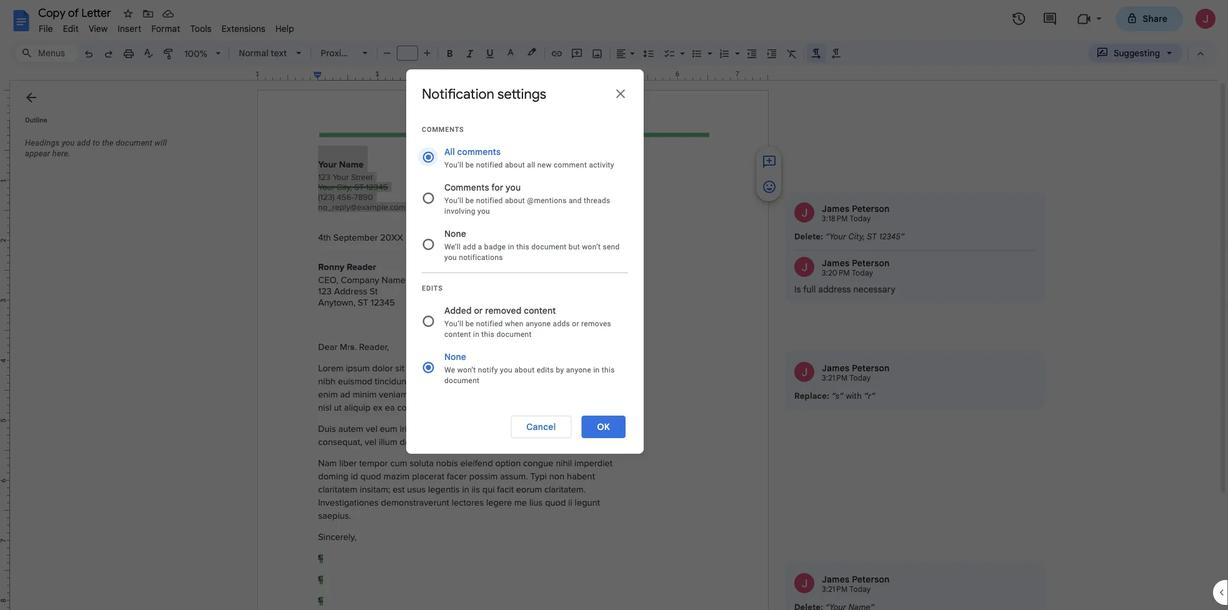 Task type: describe. For each thing, give the bounding box(es) containing it.
this inside none we won't notify you about edits by anyone in this document
[[602, 366, 615, 374]]

anyone for notify
[[566, 366, 591, 374]]

with
[[846, 391, 862, 401]]

"your
[[826, 231, 846, 241]]

right margin image
[[629, 71, 768, 80]]

document inside none we won't notify you about edits by anyone in this document
[[444, 376, 480, 385]]

Rename text field
[[34, 5, 118, 20]]

st
[[867, 231, 877, 241]]

won't inside none we won't notify you about edits by anyone in this document
[[457, 366, 476, 374]]

1 size image from the top
[[762, 154, 777, 169]]

notify
[[478, 366, 498, 374]]

send
[[603, 243, 620, 251]]

0 horizontal spatial or
[[474, 305, 483, 316]]

address
[[818, 284, 851, 295]]

main toolbar
[[78, 0, 846, 485]]

comments option group
[[422, 144, 628, 263]]

about for all comments
[[505, 161, 525, 169]]

list inside notification settings application
[[785, 191, 1045, 610]]

close image
[[613, 86, 628, 101]]

added or removed content you'll be notified when anyone adds or removes content in this document
[[444, 305, 611, 339]]

none we won't notify you about edits by anyone in this document
[[444, 351, 615, 385]]

you'll inside comments for you you'll be notified about @mentions and threads involving you
[[444, 196, 464, 205]]

james peterson image for james peterson 3:21 pm today
[[795, 573, 815, 593]]

12345"
[[879, 231, 905, 241]]

3:18 pm
[[822, 214, 848, 223]]

cancel button
[[511, 416, 572, 438]]

you right for
[[506, 182, 521, 193]]

comments
[[457, 146, 501, 157]]

comments for comments
[[422, 125, 464, 133]]

won't inside the none we'll add a badge in this document but won't send you notifications
[[582, 243, 601, 251]]

today for james peterson image for james peterson 3:18 pm today
[[850, 214, 871, 223]]

document inside added or removed content you'll be notified when anyone adds or removes content in this document
[[497, 330, 532, 339]]

replace: "s" with "r"
[[795, 391, 876, 401]]

activity
[[589, 161, 614, 169]]

document inside the none we'll add a badge in this document but won't send you notifications
[[531, 243, 567, 251]]

Menus field
[[16, 44, 78, 62]]

1 vertical spatial or
[[572, 319, 579, 328]]

Star checkbox
[[119, 5, 137, 23]]

notification settings
[[422, 85, 546, 103]]

james peterson image
[[795, 362, 815, 382]]

comments for comments for you you'll be notified about @mentions and threads involving you
[[444, 182, 489, 193]]

for
[[491, 182, 503, 193]]

you inside none we won't notify you about edits by anyone in this document
[[500, 366, 513, 374]]

adds
[[553, 319, 570, 328]]

about for none
[[515, 366, 535, 374]]

anyone for content
[[526, 319, 551, 328]]

we
[[444, 366, 455, 374]]

delete: "your city, st 12345"
[[795, 231, 905, 241]]

this inside added or removed content you'll be notified when anyone adds or removes content in this document
[[482, 330, 495, 339]]

menu bar banner
[[0, 0, 1228, 610]]

is full address necessary
[[795, 284, 896, 295]]

badge
[[484, 243, 506, 251]]

a
[[478, 243, 482, 251]]

by
[[556, 366, 564, 374]]

peterson for james peterson 3:21 pm today james peterson image
[[852, 574, 890, 585]]

none for none we won't notify you about edits by anyone in this document
[[444, 351, 466, 362]]

full
[[803, 284, 816, 295]]

in inside none we won't notify you about edits by anyone in this document
[[593, 366, 600, 374]]

new
[[537, 161, 552, 169]]

added
[[444, 305, 472, 316]]

be inside comments for you you'll be notified about @mentions and threads involving you
[[466, 196, 474, 205]]

you right involving
[[478, 207, 490, 216]]

james for james peterson image for james peterson 3:18 pm today
[[822, 203, 850, 214]]

1 3:21 pm from the top
[[822, 373, 848, 383]]

notification settings heading
[[422, 85, 546, 103]]

today for james peterson 3:20 pm today james peterson image
[[852, 268, 873, 278]]



Task type: vqa. For each thing, say whether or not it's contained in the screenshot.
'Template gallery'
no



Task type: locate. For each thing, give the bounding box(es) containing it.
0 vertical spatial anyone
[[526, 319, 551, 328]]

1 none from the top
[[444, 228, 466, 239]]

1 vertical spatial won't
[[457, 366, 476, 374]]

2 james from the top
[[822, 258, 850, 268]]

be inside all comments you'll be notified about all new comment activity
[[466, 161, 474, 169]]

threads
[[584, 196, 610, 205]]

@mentions
[[527, 196, 567, 205]]

none
[[444, 228, 466, 239], [444, 351, 466, 362]]

none inside the none we'll add a badge in this document but won't send you notifications
[[444, 228, 466, 239]]

this down "removes"
[[602, 366, 615, 374]]

cancel
[[527, 421, 556, 432]]

0 vertical spatial none
[[444, 228, 466, 239]]

1 vertical spatial james peterson image
[[795, 257, 815, 277]]

today for james peterson 3:21 pm today james peterson image
[[850, 585, 871, 594]]

james for james peterson icon
[[822, 363, 850, 373]]

today inside james peterson 3:18 pm today
[[850, 214, 871, 223]]

or right adds on the left of the page
[[572, 319, 579, 328]]

you'll inside added or removed content you'll be notified when anyone adds or removes content in this document
[[444, 319, 464, 328]]

1 notified from the top
[[476, 161, 503, 169]]

1 horizontal spatial in
[[508, 243, 514, 251]]

3:21 pm
[[822, 373, 848, 383], [822, 585, 848, 594]]

0 horizontal spatial won't
[[457, 366, 476, 374]]

2 you'll from the top
[[444, 196, 464, 205]]

james peterson 3:21 pm today
[[822, 363, 890, 383], [822, 574, 890, 594]]

none up we
[[444, 351, 466, 362]]

anyone left adds on the left of the page
[[526, 319, 551, 328]]

document down when
[[497, 330, 532, 339]]

peterson for james peterson icon
[[852, 363, 890, 373]]

2 vertical spatial be
[[466, 319, 474, 328]]

2 vertical spatial this
[[602, 366, 615, 374]]

content
[[524, 305, 556, 316], [444, 330, 471, 339]]

you'll inside all comments you'll be notified about all new comment activity
[[444, 161, 464, 169]]

in inside the none we'll add a badge in this document but won't send you notifications
[[508, 243, 514, 251]]

james for james peterson 3:20 pm today james peterson image
[[822, 258, 850, 268]]

None radio
[[422, 180, 628, 216], [422, 226, 628, 263], [422, 303, 628, 339], [422, 180, 628, 216], [422, 226, 628, 263], [422, 303, 628, 339]]

notified inside all comments you'll be notified about all new comment activity
[[476, 161, 503, 169]]

james
[[822, 203, 850, 214], [822, 258, 850, 268], [822, 363, 850, 373], [822, 574, 850, 585]]

3 you'll from the top
[[444, 319, 464, 328]]

edits option group
[[422, 303, 628, 386]]

you'll down all
[[444, 161, 464, 169]]

2 3:21 pm from the top
[[822, 585, 848, 594]]

left margin image
[[258, 71, 321, 80]]

"s"
[[832, 391, 844, 401]]

0 horizontal spatial this
[[482, 330, 495, 339]]

4 peterson from the top
[[852, 574, 890, 585]]

ok button
[[582, 416, 626, 438]]

you down we'll
[[444, 253, 457, 262]]

0 horizontal spatial anyone
[[526, 319, 551, 328]]

about left "@mentions"
[[505, 196, 525, 205]]

james peterson image
[[795, 203, 815, 223], [795, 257, 815, 277], [795, 573, 815, 593]]

about left edits
[[515, 366, 535, 374]]

notified down removed
[[476, 319, 503, 328]]

2 size image from the top
[[762, 179, 777, 194]]

3 notified from the top
[[476, 319, 503, 328]]

1 vertical spatial size image
[[762, 179, 777, 194]]

menu bar
[[34, 16, 299, 37]]

peterson for james peterson 3:20 pm today james peterson image
[[852, 258, 890, 268]]

james peterson image for james peterson 3:18 pm today
[[795, 203, 815, 223]]

0 horizontal spatial in
[[473, 330, 479, 339]]

1 horizontal spatial or
[[572, 319, 579, 328]]

notified inside comments for you you'll be notified about @mentions and threads involving you
[[476, 196, 503, 205]]

1 horizontal spatial content
[[524, 305, 556, 316]]

content down added
[[444, 330, 471, 339]]

notification
[[422, 85, 494, 103]]

0 vertical spatial this
[[516, 243, 529, 251]]

you inside the none we'll add a badge in this document but won't send you notifications
[[444, 253, 457, 262]]

0 vertical spatial comments
[[422, 125, 464, 133]]

2 horizontal spatial this
[[602, 366, 615, 374]]

james peterson 3:21 pm today for james peterson 3:21 pm today james peterson image
[[822, 574, 890, 594]]

0 vertical spatial content
[[524, 305, 556, 316]]

0 vertical spatial be
[[466, 161, 474, 169]]

all
[[444, 146, 455, 157]]

2 vertical spatial in
[[593, 366, 600, 374]]

involving
[[444, 207, 476, 216]]

1 vertical spatial content
[[444, 330, 471, 339]]

you right the notify
[[500, 366, 513, 374]]

0 vertical spatial or
[[474, 305, 483, 316]]

1 vertical spatial 3:21 pm
[[822, 585, 848, 594]]

content up adds on the left of the page
[[524, 305, 556, 316]]

peterson inside james peterson 3:18 pm today
[[852, 203, 890, 214]]

2 vertical spatial document
[[444, 376, 480, 385]]

1 vertical spatial notified
[[476, 196, 503, 205]]

1 vertical spatial anyone
[[566, 366, 591, 374]]

or
[[474, 305, 483, 316], [572, 319, 579, 328]]

size image
[[762, 154, 777, 169], [762, 179, 777, 194]]

in
[[508, 243, 514, 251], [473, 330, 479, 339], [593, 366, 600, 374]]

peterson for james peterson image for james peterson 3:18 pm today
[[852, 203, 890, 214]]

2 james peterson image from the top
[[795, 257, 815, 277]]

3:20 pm
[[822, 268, 850, 278]]

but
[[569, 243, 580, 251]]

notified down for
[[476, 196, 503, 205]]

None radio
[[422, 144, 628, 170], [422, 349, 628, 386], [422, 144, 628, 170], [422, 349, 628, 386]]

list containing james peterson
[[785, 191, 1045, 610]]

top margin image
[[0, 91, 9, 124]]

is
[[795, 284, 801, 295]]

document down we
[[444, 376, 480, 385]]

2 notified from the top
[[476, 196, 503, 205]]

this
[[516, 243, 529, 251], [482, 330, 495, 339], [602, 366, 615, 374]]

notified down comments
[[476, 161, 503, 169]]

be up involving
[[466, 196, 474, 205]]

0 vertical spatial in
[[508, 243, 514, 251]]

about inside all comments you'll be notified about all new comment activity
[[505, 161, 525, 169]]

be
[[466, 161, 474, 169], [466, 196, 474, 205], [466, 319, 474, 328]]

1 peterson from the top
[[852, 203, 890, 214]]

none we'll add a badge in this document but won't send you notifications
[[444, 228, 620, 262]]

0 vertical spatial you'll
[[444, 161, 464, 169]]

0 horizontal spatial content
[[444, 330, 471, 339]]

2 none from the top
[[444, 351, 466, 362]]

we'll
[[444, 243, 461, 251]]

peterson inside james peterson 3:20 pm today
[[852, 258, 890, 268]]

2 be from the top
[[466, 196, 474, 205]]

be down comments
[[466, 161, 474, 169]]

0 vertical spatial size image
[[762, 154, 777, 169]]

2 vertical spatial notified
[[476, 319, 503, 328]]

1 horizontal spatial won't
[[582, 243, 601, 251]]

0 vertical spatial about
[[505, 161, 525, 169]]

you
[[506, 182, 521, 193], [478, 207, 490, 216], [444, 253, 457, 262], [500, 366, 513, 374]]

1 james peterson 3:21 pm today from the top
[[822, 363, 890, 383]]

anyone
[[526, 319, 551, 328], [566, 366, 591, 374]]

james for james peterson 3:21 pm today james peterson image
[[822, 574, 850, 585]]

document
[[531, 243, 567, 251], [497, 330, 532, 339], [444, 376, 480, 385]]

james peterson image for james peterson 3:20 pm today
[[795, 257, 815, 277]]

1 vertical spatial james peterson 3:21 pm today
[[822, 574, 890, 594]]

list
[[785, 191, 1045, 610]]

this inside the none we'll add a badge in this document but won't send you notifications
[[516, 243, 529, 251]]

share. private to only me. image
[[1127, 13, 1138, 24]]

ok
[[597, 421, 610, 432]]

in right badge
[[508, 243, 514, 251]]

about
[[505, 161, 525, 169], [505, 196, 525, 205], [515, 366, 535, 374]]

today
[[850, 214, 871, 223], [852, 268, 873, 278], [850, 373, 871, 383], [850, 585, 871, 594]]

about left all
[[505, 161, 525, 169]]

won't
[[582, 243, 601, 251], [457, 366, 476, 374]]

peterson
[[852, 203, 890, 214], [852, 258, 890, 268], [852, 363, 890, 373], [852, 574, 890, 585]]

this down removed
[[482, 330, 495, 339]]

replace:
[[795, 391, 830, 401]]

edits
[[422, 284, 443, 292]]

none for none we'll add a badge in this document but won't send you notifications
[[444, 228, 466, 239]]

0 vertical spatial 3:21 pm
[[822, 373, 848, 383]]

none up we'll
[[444, 228, 466, 239]]

2 vertical spatial about
[[515, 366, 535, 374]]

removed
[[485, 305, 522, 316]]

notifications
[[459, 253, 503, 262]]

notification settings application
[[0, 0, 1228, 610]]

settings
[[498, 85, 546, 103]]

2 horizontal spatial in
[[593, 366, 600, 374]]

today inside james peterson 3:20 pm today
[[852, 268, 873, 278]]

about inside comments for you you'll be notified about @mentions and threads involving you
[[505, 196, 525, 205]]

0 vertical spatial james peterson 3:21 pm today
[[822, 363, 890, 383]]

this right badge
[[516, 243, 529, 251]]

3 be from the top
[[466, 319, 474, 328]]

all comments you'll be notified about all new comment activity
[[444, 146, 614, 169]]

1 vertical spatial document
[[497, 330, 532, 339]]

anyone right by
[[566, 366, 591, 374]]

removes
[[581, 319, 611, 328]]

0 vertical spatial won't
[[582, 243, 601, 251]]

1 vertical spatial this
[[482, 330, 495, 339]]

1 vertical spatial about
[[505, 196, 525, 205]]

1 vertical spatial none
[[444, 351, 466, 362]]

city,
[[849, 231, 865, 241]]

in inside added or removed content you'll be notified when anyone adds or removes content in this document
[[473, 330, 479, 339]]

"r"
[[864, 391, 876, 401]]

be down added
[[466, 319, 474, 328]]

edits
[[537, 366, 554, 374]]

won't right we
[[457, 366, 476, 374]]

james peterson 3:21 pm today for james peterson icon
[[822, 363, 890, 383]]

0 vertical spatial document
[[531, 243, 567, 251]]

1 vertical spatial you'll
[[444, 196, 464, 205]]

0 vertical spatial notified
[[476, 161, 503, 169]]

james inside james peterson 3:20 pm today
[[822, 258, 850, 268]]

4 james from the top
[[822, 574, 850, 585]]

0 vertical spatial james peterson image
[[795, 203, 815, 223]]

1 vertical spatial be
[[466, 196, 474, 205]]

3 peterson from the top
[[852, 363, 890, 373]]

in right by
[[593, 366, 600, 374]]

james inside james peterson 3:18 pm today
[[822, 203, 850, 214]]

2 james peterson 3:21 pm today from the top
[[822, 574, 890, 594]]

1 be from the top
[[466, 161, 474, 169]]

1 vertical spatial in
[[473, 330, 479, 339]]

notified
[[476, 161, 503, 169], [476, 196, 503, 205], [476, 319, 503, 328]]

you'll down added
[[444, 319, 464, 328]]

none inside none we won't notify you about edits by anyone in this document
[[444, 351, 466, 362]]

be inside added or removed content you'll be notified when anyone adds or removes content in this document
[[466, 319, 474, 328]]

and
[[569, 196, 582, 205]]

1 horizontal spatial anyone
[[566, 366, 591, 374]]

2 vertical spatial james peterson image
[[795, 573, 815, 593]]

won't right 'but' on the top of the page
[[582, 243, 601, 251]]

1 you'll from the top
[[444, 161, 464, 169]]

notified inside added or removed content you'll be notified when anyone adds or removes content in this document
[[476, 319, 503, 328]]

comments for you you'll be notified about @mentions and threads involving you
[[444, 182, 610, 216]]

1 james from the top
[[822, 203, 850, 214]]

2 vertical spatial you'll
[[444, 319, 464, 328]]

in up the notify
[[473, 330, 479, 339]]

1 james peterson image from the top
[[795, 203, 815, 223]]

delete:
[[795, 231, 823, 241]]

menu bar inside menu bar banner
[[34, 16, 299, 37]]

today for james peterson icon
[[850, 373, 871, 383]]

or right added
[[474, 305, 483, 316]]

you'll up involving
[[444, 196, 464, 205]]

you'll
[[444, 161, 464, 169], [444, 196, 464, 205], [444, 319, 464, 328]]

anyone inside added or removed content you'll be notified when anyone adds or removes content in this document
[[526, 319, 551, 328]]

comment
[[554, 161, 587, 169]]

anyone inside none we won't notify you about edits by anyone in this document
[[566, 366, 591, 374]]

comments up all
[[422, 125, 464, 133]]

3 james peterson image from the top
[[795, 573, 815, 593]]

document left 'but' on the top of the page
[[531, 243, 567, 251]]

1 horizontal spatial this
[[516, 243, 529, 251]]

james peterson 3:20 pm today
[[822, 258, 890, 278]]

add
[[463, 243, 476, 251]]

necessary
[[853, 284, 896, 295]]

james peterson 3:18 pm today
[[822, 203, 890, 223]]

comments up involving
[[444, 182, 489, 193]]

about inside none we won't notify you about edits by anyone in this document
[[515, 366, 535, 374]]

2 peterson from the top
[[852, 258, 890, 268]]

comments inside comments for you you'll be notified about @mentions and threads involving you
[[444, 182, 489, 193]]

1 vertical spatial comments
[[444, 182, 489, 193]]

when
[[505, 319, 524, 328]]

notification settings dialog
[[406, 69, 644, 454]]

comments
[[422, 125, 464, 133], [444, 182, 489, 193]]

all
[[527, 161, 535, 169]]

3 james from the top
[[822, 363, 850, 373]]



